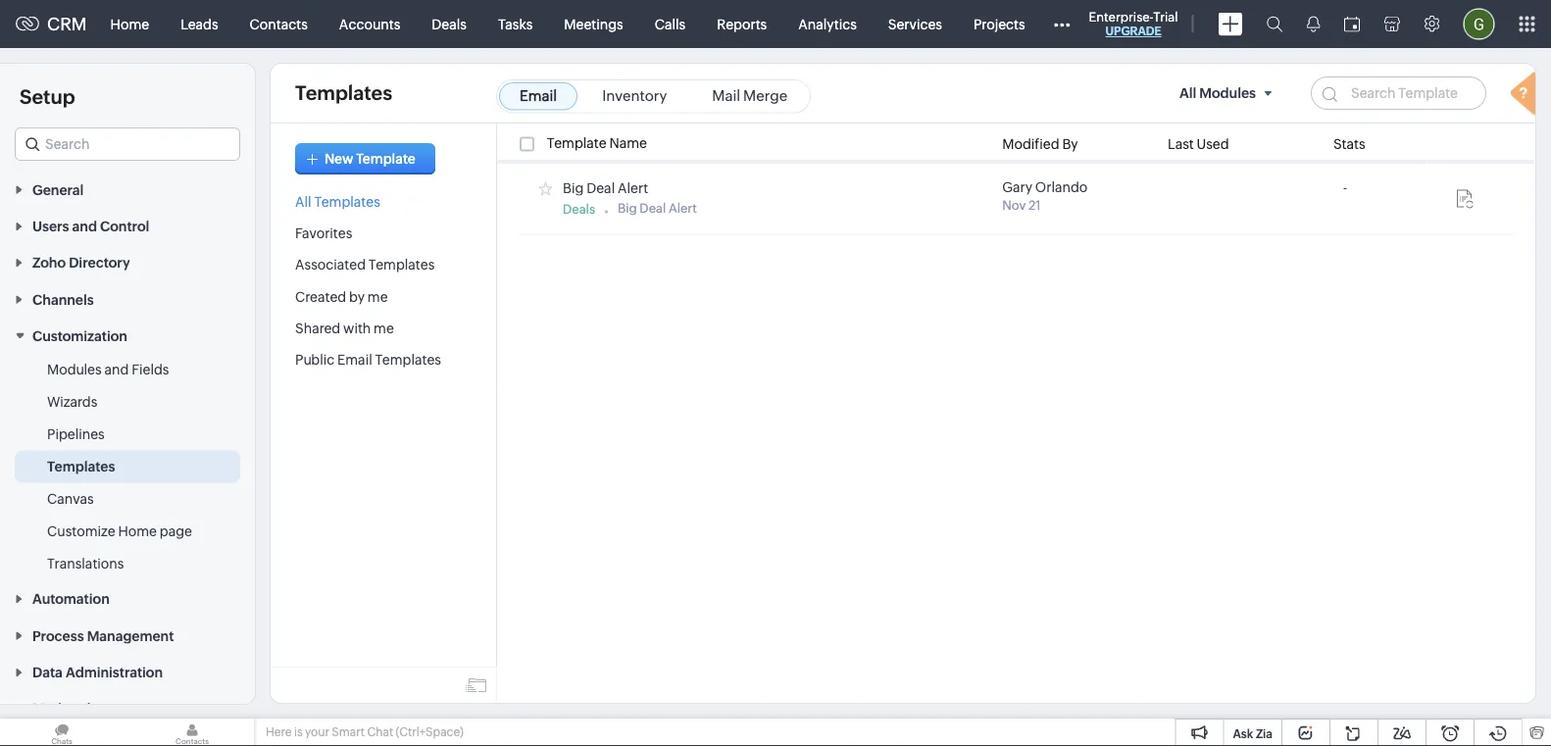 Task type: vqa. For each thing, say whether or not it's contained in the screenshot.
the Leads
yes



Task type: locate. For each thing, give the bounding box(es) containing it.
wizards link
[[47, 392, 97, 412]]

search element
[[1255, 0, 1295, 48]]

0 vertical spatial and
[[72, 218, 97, 234]]

stats
[[1334, 136, 1366, 152]]

projects link
[[958, 0, 1041, 48]]

templates up favorites link
[[314, 194, 380, 209]]

0 vertical spatial big deal alert
[[563, 180, 648, 196]]

new template
[[325, 151, 416, 167]]

favorites link
[[295, 225, 352, 241]]

deals left tasks link
[[432, 16, 467, 32]]

and left fields at the left
[[104, 362, 129, 377]]

0 horizontal spatial email
[[337, 352, 372, 368]]

0 horizontal spatial template
[[356, 151, 416, 167]]

mail merge
[[712, 87, 788, 104]]

big deal alert down template name
[[563, 180, 648, 196]]

crm
[[47, 14, 87, 34]]

channels
[[32, 292, 94, 307]]

accounts link
[[323, 0, 416, 48]]

deal
[[587, 180, 615, 196], [640, 201, 666, 215]]

meetings
[[564, 16, 623, 32]]

favorites
[[295, 225, 352, 241]]

big deal alert
[[563, 180, 648, 196], [618, 201, 697, 215]]

0 vertical spatial me
[[368, 289, 388, 304]]

1 vertical spatial big deal alert
[[618, 201, 697, 215]]

me right with at the left top of the page
[[374, 320, 394, 336]]

deals down 'big deal alert' link
[[563, 202, 595, 216]]

1 horizontal spatial modules
[[1200, 85, 1256, 101]]

template inside "button"
[[356, 151, 416, 167]]

pipelines
[[47, 426, 105, 442]]

created
[[295, 289, 346, 304]]

public
[[295, 352, 335, 368]]

shared with me link
[[295, 320, 394, 336]]

0 vertical spatial modules
[[1200, 85, 1256, 101]]

Search text field
[[16, 128, 239, 160]]

zoho
[[32, 255, 66, 271]]

users
[[32, 218, 69, 234]]

1 horizontal spatial deal
[[640, 201, 666, 215]]

chats image
[[0, 719, 124, 746]]

1 vertical spatial big
[[618, 201, 637, 215]]

1 vertical spatial all
[[295, 194, 311, 209]]

home link
[[95, 0, 165, 48]]

nov
[[1002, 197, 1026, 212]]

0 vertical spatial all
[[1180, 85, 1197, 101]]

translations
[[47, 556, 124, 571]]

1 vertical spatial modules
[[47, 362, 102, 377]]

contacts
[[250, 16, 308, 32]]

inventory link
[[582, 82, 688, 110]]

data
[[32, 665, 63, 680]]

big down 'big deal alert' link
[[618, 201, 637, 215]]

templates link
[[47, 457, 115, 476]]

modules up used at the right of the page
[[1200, 85, 1256, 101]]

and right users
[[72, 218, 97, 234]]

users and control button
[[0, 207, 255, 244]]

0 vertical spatial deal
[[587, 180, 615, 196]]

big down template name
[[563, 180, 584, 196]]

1 horizontal spatial big
[[618, 201, 637, 215]]

(ctrl+space)
[[396, 726, 464, 739]]

by
[[349, 289, 365, 304]]

home
[[110, 16, 149, 32], [118, 523, 157, 539]]

deals link
[[416, 0, 482, 48]]

templates down pipelines link
[[47, 459, 115, 474]]

pipelines link
[[47, 424, 105, 444]]

0 horizontal spatial big
[[563, 180, 584, 196]]

and inside the customization region
[[104, 362, 129, 377]]

modified
[[1002, 136, 1060, 152]]

1 vertical spatial and
[[104, 362, 129, 377]]

modules up wizards
[[47, 362, 102, 377]]

calendar image
[[1344, 16, 1361, 32]]

email up template name
[[520, 87, 557, 104]]

all for all modules
[[1180, 85, 1197, 101]]

me right by
[[368, 289, 388, 304]]

page
[[160, 523, 192, 539]]

automation
[[32, 591, 110, 607]]

new
[[325, 151, 354, 167]]

management
[[87, 628, 174, 644]]

None field
[[15, 127, 240, 161]]

0 vertical spatial deals
[[432, 16, 467, 32]]

1 horizontal spatial deals
[[563, 202, 595, 216]]

0 horizontal spatial and
[[72, 218, 97, 234]]

template left name
[[547, 135, 607, 150]]

1 vertical spatial alert
[[669, 201, 697, 215]]

1 vertical spatial deal
[[640, 201, 666, 215]]

marketplace button
[[0, 690, 255, 727]]

mail merge link
[[692, 82, 808, 110]]

all for all templates
[[295, 194, 311, 209]]

1 horizontal spatial all
[[1180, 85, 1197, 101]]

email link
[[499, 82, 578, 110]]

contacts image
[[130, 719, 254, 746]]

1 horizontal spatial and
[[104, 362, 129, 377]]

general
[[32, 182, 84, 197]]

all modules
[[1180, 85, 1256, 101]]

big
[[563, 180, 584, 196], [618, 201, 637, 215]]

zoho directory button
[[0, 244, 255, 280]]

1 vertical spatial template
[[356, 151, 416, 167]]

and for modules
[[104, 362, 129, 377]]

administration
[[66, 665, 163, 680]]

all up last
[[1180, 85, 1197, 101]]

template right new at the top of page
[[356, 151, 416, 167]]

home right crm in the left of the page
[[110, 16, 149, 32]]

0 horizontal spatial alert
[[618, 180, 648, 196]]

with
[[343, 320, 371, 336]]

me
[[368, 289, 388, 304], [374, 320, 394, 336]]

0 horizontal spatial modules
[[47, 362, 102, 377]]

1 vertical spatial me
[[374, 320, 394, 336]]

template
[[547, 135, 607, 150], [356, 151, 416, 167]]

0 horizontal spatial all
[[295, 194, 311, 209]]

0 vertical spatial home
[[110, 16, 149, 32]]

1 horizontal spatial email
[[520, 87, 557, 104]]

tasks link
[[482, 0, 548, 48]]

modules inside field
[[1200, 85, 1256, 101]]

gary orlando link
[[1002, 179, 1088, 195]]

1 vertical spatial email
[[337, 352, 372, 368]]

all inside field
[[1180, 85, 1197, 101]]

zia
[[1256, 727, 1273, 740]]

and inside dropdown button
[[72, 218, 97, 234]]

deal down template name
[[587, 180, 615, 196]]

calls
[[655, 16, 686, 32]]

templates down shared with me on the left top of page
[[375, 352, 441, 368]]

all up favorites link
[[295, 194, 311, 209]]

deal down 'big deal alert' link
[[640, 201, 666, 215]]

calls link
[[639, 0, 701, 48]]

home left the page
[[118, 523, 157, 539]]

customize home page
[[47, 523, 192, 539]]

profile image
[[1464, 8, 1495, 40]]

associated templates link
[[295, 257, 435, 273]]

1 horizontal spatial template
[[547, 135, 607, 150]]

inventory
[[602, 87, 667, 104]]

reports
[[717, 16, 767, 32]]

customize home page link
[[47, 521, 192, 541]]

1 vertical spatial home
[[118, 523, 157, 539]]

created by me link
[[295, 289, 388, 304]]

ask
[[1233, 727, 1254, 740]]

leads
[[181, 16, 218, 32]]

1 horizontal spatial alert
[[669, 201, 697, 215]]

modules
[[1200, 85, 1256, 101], [47, 362, 102, 377]]

trial
[[1153, 9, 1178, 24]]

big deal alert down 'big deal alert' link
[[618, 201, 697, 215]]

email down with at the left top of the page
[[337, 352, 372, 368]]



Task type: describe. For each thing, give the bounding box(es) containing it.
control
[[100, 218, 149, 234]]

template name
[[547, 135, 647, 150]]

home inside customize home page link
[[118, 523, 157, 539]]

profile element
[[1452, 0, 1507, 48]]

templates up new at the top of page
[[295, 82, 392, 104]]

process management button
[[0, 617, 255, 653]]

modules and fields link
[[47, 360, 169, 379]]

upgrade
[[1106, 25, 1162, 38]]

services
[[888, 16, 942, 32]]

your
[[305, 726, 329, 739]]

customization region
[[0, 354, 255, 580]]

meetings link
[[548, 0, 639, 48]]

0 vertical spatial template
[[547, 135, 607, 150]]

enterprise-trial upgrade
[[1089, 9, 1178, 38]]

automation button
[[0, 580, 255, 617]]

canvas
[[47, 491, 94, 507]]

All Modules field
[[1172, 76, 1287, 110]]

here
[[266, 726, 292, 739]]

by
[[1062, 136, 1078, 152]]

Search Template text field
[[1311, 76, 1487, 110]]

associated templates
[[295, 257, 435, 273]]

general button
[[0, 171, 255, 207]]

analytics link
[[783, 0, 873, 48]]

me for shared with me
[[374, 320, 394, 336]]

reports link
[[701, 0, 783, 48]]

orlando
[[1035, 179, 1088, 195]]

all templates
[[295, 194, 380, 209]]

process management
[[32, 628, 174, 644]]

analytics
[[799, 16, 857, 32]]

enterprise-
[[1089, 9, 1153, 24]]

customization button
[[0, 317, 255, 354]]

accounts
[[339, 16, 400, 32]]

1 vertical spatial deals
[[563, 202, 595, 216]]

21
[[1029, 197, 1041, 212]]

users and control
[[32, 218, 149, 234]]

-
[[1343, 180, 1347, 195]]

used
[[1197, 136, 1229, 152]]

0 vertical spatial big
[[563, 180, 584, 196]]

projects
[[974, 16, 1025, 32]]

zoho directory
[[32, 255, 130, 271]]

modified by
[[1002, 136, 1078, 152]]

templates inside the customization region
[[47, 459, 115, 474]]

templates up created by me link
[[369, 257, 435, 273]]

big deal alert link
[[563, 180, 648, 196]]

public email templates
[[295, 352, 441, 368]]

associated
[[295, 257, 366, 273]]

last used
[[1168, 136, 1229, 152]]

signals image
[[1307, 16, 1321, 32]]

0 vertical spatial alert
[[618, 180, 648, 196]]

public email templates link
[[295, 352, 441, 368]]

modules and fields
[[47, 362, 169, 377]]

fields
[[132, 362, 169, 377]]

marketplace
[[32, 701, 114, 717]]

and for users
[[72, 218, 97, 234]]

0 horizontal spatial deal
[[587, 180, 615, 196]]

data administration button
[[0, 653, 255, 690]]

gary orlando nov 21
[[1002, 179, 1088, 212]]

canvas link
[[47, 489, 94, 509]]

wizards
[[47, 394, 97, 410]]

me for created by me
[[368, 289, 388, 304]]

create menu image
[[1219, 12, 1243, 36]]

0 horizontal spatial deals
[[432, 16, 467, 32]]

search image
[[1267, 16, 1283, 32]]

0 vertical spatial email
[[520, 87, 557, 104]]

setup
[[20, 85, 75, 108]]

created by me
[[295, 289, 388, 304]]

customize
[[47, 523, 115, 539]]

translations link
[[47, 554, 124, 573]]

process
[[32, 628, 84, 644]]

smart
[[332, 726, 365, 739]]

merge
[[743, 87, 788, 104]]

Other Modules field
[[1041, 8, 1083, 40]]

shared
[[295, 320, 340, 336]]

mail
[[712, 87, 740, 104]]

crm link
[[16, 14, 87, 34]]

create menu element
[[1207, 0, 1255, 48]]

contacts link
[[234, 0, 323, 48]]

customization
[[32, 328, 127, 344]]

last
[[1168, 136, 1194, 152]]

name
[[609, 135, 647, 150]]

new template button
[[295, 143, 435, 175]]

channels button
[[0, 280, 255, 317]]

signals element
[[1295, 0, 1332, 48]]

modules inside the customization region
[[47, 362, 102, 377]]

chat
[[367, 726, 393, 739]]

home inside home link
[[110, 16, 149, 32]]

is
[[294, 726, 303, 739]]

shared with me
[[295, 320, 394, 336]]

services link
[[873, 0, 958, 48]]

data administration
[[32, 665, 163, 680]]

tasks
[[498, 16, 533, 32]]



